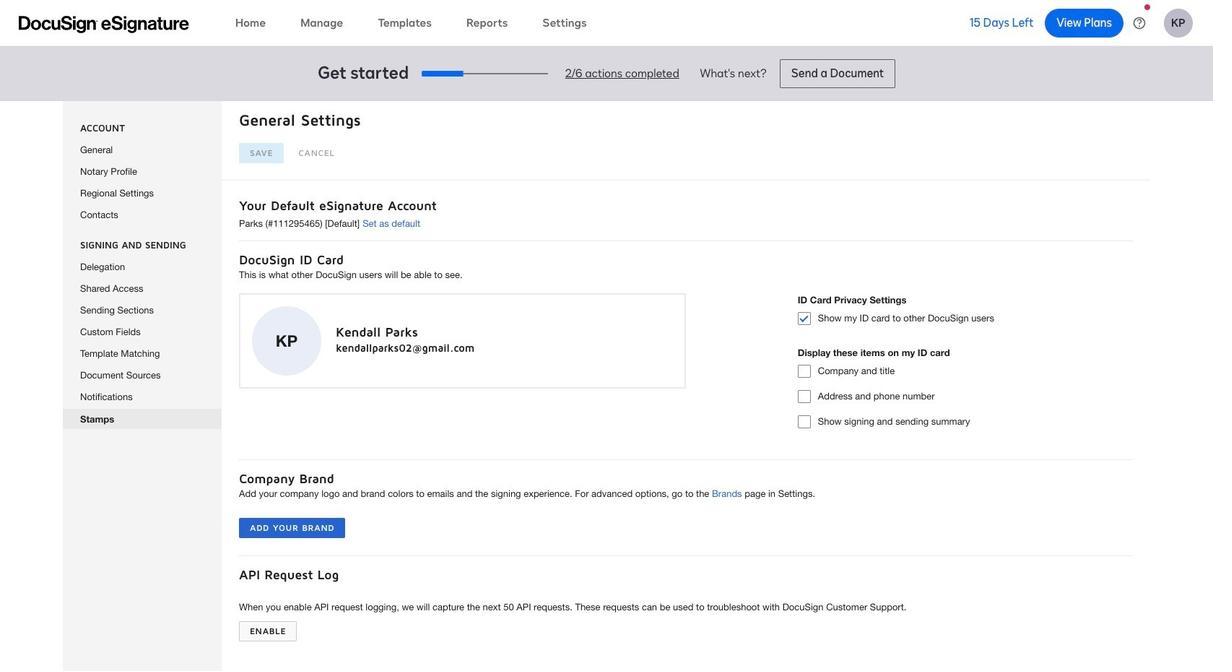 Task type: vqa. For each thing, say whether or not it's contained in the screenshot.
the View Shared Folders 'icon'
no



Task type: locate. For each thing, give the bounding box(es) containing it.
upload or change your profile image image
[[276, 329, 298, 353]]

docusign esignature image
[[19, 16, 189, 33]]



